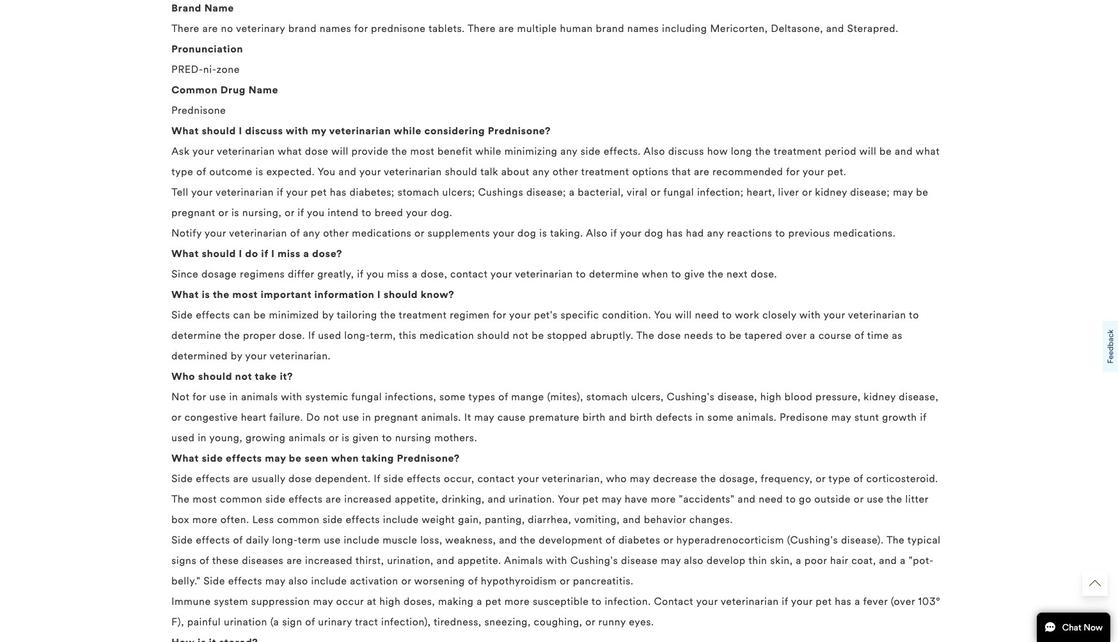 Task type: describe. For each thing, give the bounding box(es) containing it.
1 vertical spatial common
[[277, 514, 320, 526]]

may up suppression at left bottom
[[265, 575, 286, 587]]

pet inside the most common side effects are increased appetite, drinking, and urination. your pet may have more "accidents" and need to go outside or use the litter box more often. less common side effects include weight gain, panting, diarrhea, vomiting, and behavior changes.
[[583, 493, 599, 505]]

your down poor
[[791, 596, 813, 608]]

1 vertical spatial animals
[[289, 432, 326, 444]]

should up dosage
[[202, 247, 236, 260]]

defects
[[656, 411, 693, 423]]

veterinarian up pet's on the left top
[[515, 268, 573, 280]]

loss,
[[421, 534, 443, 546]]

2 animals. from the left
[[737, 411, 777, 423]]

dose inside side effects can be minimized by tailoring the treatment regimen for your pet's specific condition. you will need to work closely with your veterinarian to determine the proper dose. if used long-term, this medication should not be stopped abruptly. the dose needs to be tapered over a course of time as determined by your veterinarian.
[[658, 329, 681, 342]]

1 what from the left
[[278, 145, 302, 157]]

veterinarian inside tell your veterinarian if your pet has diabetes; stomach ulcers; cushings disease; a bacterial, viral or fungal infection; heart, liver or kidney disease; may be pregnant or is nursing, or if you intend to breed your dog.
[[216, 186, 274, 198]]

may up have
[[630, 473, 650, 485]]

stunt
[[855, 411, 880, 423]]

infection.
[[605, 596, 651, 608]]

4 what from the top
[[171, 452, 199, 464]]

decrease
[[653, 473, 698, 485]]

1 dog from the left
[[518, 227, 537, 239]]

the down "can"
[[224, 329, 240, 342]]

or up susceptible at the bottom of the page
[[560, 575, 570, 587]]

weakness,
[[445, 534, 496, 546]]

what for ask
[[171, 125, 199, 137]]

multiple
[[517, 22, 557, 34]]

should inside the ask your veterinarian what dose will provide the most benefit while minimizing any side effects. also discuss how long the treatment period will be and what type of outcome is expected. you and your veterinarian should talk about any other treatment options that are recommended for your pet.
[[445, 166, 478, 178]]

appetite,
[[395, 493, 439, 505]]

if right nursing,
[[298, 207, 304, 219]]

1 horizontal spatial dose.
[[751, 268, 777, 280]]

systemic
[[306, 391, 349, 403]]

disease).
[[841, 534, 884, 546]]

a left fever
[[855, 596, 861, 608]]

your right contact
[[696, 596, 718, 608]]

1 names from the left
[[320, 22, 352, 34]]

that
[[672, 166, 691, 178]]

your right "tell"
[[191, 186, 213, 198]]

0 vertical spatial animals
[[241, 391, 278, 403]]

veterinary
[[236, 22, 285, 34]]

use up congestive
[[209, 391, 226, 403]]

if inside immune system suppression may occur at high doses, making a pet more susceptible to infection. contact your veterinarian if your pet has a fever (over 103° f), painful urination (a sign of urinary tract infection), tiredness, sneezing, coughing, or runny eyes.
[[782, 596, 789, 608]]

ulcers;
[[443, 186, 475, 198]]

your left dog.
[[406, 207, 428, 219]]

are left usually
[[233, 473, 249, 485]]

not inside side effects can be minimized by tailoring the treatment regimen for your pet's specific condition. you will need to work closely with your veterinarian to determine the proper dose. if used long-term, this medication should not be stopped abruptly. the dose needs to be tapered over a course of time as determined by your veterinarian.
[[513, 329, 529, 342]]

determined
[[171, 350, 228, 362]]

ni-
[[203, 63, 217, 75]]

0 horizontal spatial by
[[231, 350, 243, 362]]

most inside the most common side effects are increased appetite, drinking, and urination. your pet may have more "accidents" and need to go outside or use the litter box more often. less common side effects include weight gain, panting, diarrhea, vomiting, and behavior changes.
[[193, 493, 217, 505]]

since
[[171, 268, 199, 280]]

and up worsening
[[437, 555, 455, 567]]

side for side effects can be minimized by tailoring the treatment regimen for your pet's specific condition. you will need to work closely with your veterinarian to determine the proper dose. if used long-term, this medication should not be stopped abruptly. the dose needs to be tapered over a course of time as determined by your veterinarian.
[[171, 309, 193, 321]]

veterinarian up outcome
[[217, 145, 275, 157]]

gain,
[[458, 514, 482, 526]]

for inside the ask your veterinarian what dose will provide the most benefit while minimizing any side effects. also discuss how long the treatment period will be and what type of outcome is expected. you and your veterinarian should talk about any other treatment options that are recommended for your pet.
[[786, 166, 800, 178]]

in right defects
[[696, 411, 705, 423]]

i down drug
[[239, 125, 242, 137]]

1 vertical spatial also
[[586, 227, 608, 239]]

my
[[311, 125, 327, 137]]

0 horizontal spatial will
[[331, 145, 349, 157]]

has inside immune system suppression may occur at high doses, making a pet more susceptible to infection. contact your veterinarian if your pet has a fever (over 103° f), painful urination (a sign of urinary tract infection), tiredness, sneezing, coughing, or runny eyes.
[[835, 596, 852, 608]]

dose for while
[[305, 145, 329, 157]]

your up course
[[824, 309, 846, 321]]

or down not
[[171, 411, 182, 423]]

or right nursing,
[[285, 207, 295, 219]]

medications.
[[834, 227, 896, 239]]

should inside side effects can be minimized by tailoring the treatment regimen for your pet's specific condition. you will need to work closely with your veterinarian to determine the proper dose. if used long-term, this medication should not be stopped abruptly. the dose needs to be tapered over a course of time as determined by your veterinarian.
[[477, 329, 510, 342]]

in up given
[[362, 411, 371, 423]]

if inside not for use in animals with systemic fungal infections, some types of mange (mites), stomach ulcers, cushing's disease, high blood pressure, kidney disease, or congestive heart failure. do not use in pregnant animals. it may cause premature birth and birth defects in some animals. predisone may stunt growth if used in young, growing animals or is given to nursing mothers.
[[920, 411, 927, 423]]

tablets.
[[429, 22, 465, 34]]

term
[[298, 534, 321, 546]]

1 vertical spatial has
[[667, 227, 683, 239]]

or down behavior
[[664, 534, 674, 546]]

dosage,
[[720, 473, 758, 485]]

and right period
[[895, 145, 913, 157]]

coughing,
[[534, 616, 583, 628]]

0 horizontal spatial common
[[220, 493, 263, 505]]

(over
[[891, 596, 916, 608]]

or right liver
[[802, 186, 812, 198]]

1 vertical spatial include
[[344, 534, 380, 546]]

pronunciation
[[171, 43, 243, 55]]

had
[[686, 227, 704, 239]]

in down congestive
[[198, 432, 207, 444]]

or up the what side effects may be seen when taking prednisone?
[[329, 432, 339, 444]]

your down the expected. on the left top
[[286, 186, 308, 198]]

2 horizontal spatial more
[[651, 493, 676, 505]]

you inside the ask your veterinarian what dose will provide the most benefit while minimizing any side effects. also discuss how long the treatment period will be and what type of outcome is expected. you and your veterinarian should talk about any other treatment options that are recommended for your pet.
[[318, 166, 336, 178]]

your down proper
[[245, 350, 267, 362]]

tell
[[171, 186, 189, 198]]

signs
[[171, 555, 197, 567]]

1 horizontal spatial name
[[249, 84, 278, 96]]

may right disease
[[661, 555, 681, 567]]

the inside the most common side effects are increased appetite, drinking, and urination. your pet may have more "accidents" and need to go outside or use the litter box more often. less common side effects include weight gain, panting, diarrhea, vomiting, and behavior changes.
[[887, 493, 903, 505]]

not inside not for use in animals with systemic fungal infections, some types of mange (mites), stomach ulcers, cushing's disease, high blood pressure, kidney disease, or congestive heart failure. do not use in pregnant animals. it may cause premature birth and birth defects in some animals. predisone may stunt growth if used in young, growing animals or is given to nursing mothers.
[[323, 411, 339, 423]]

pet.
[[828, 166, 847, 178]]

stomach inside tell your veterinarian if your pet has diabetes; stomach ulcers; cushings disease; a bacterial, viral or fungal infection; heart, liver or kidney disease; may be pregnant or is nursing, or if you intend to breed your dog.
[[398, 186, 440, 198]]

a left dose?
[[304, 247, 309, 260]]

your right notify
[[205, 227, 226, 239]]

need inside side effects can be minimized by tailoring the treatment regimen for your pet's specific condition. you will need to work closely with your veterinarian to determine the proper dose. if used long-term, this medication should not be stopped abruptly. the dose needs to be tapered over a course of time as determined by your veterinarian.
[[695, 309, 719, 321]]

dose?
[[312, 247, 342, 260]]

it
[[464, 411, 471, 423]]

1 horizontal spatial treatment
[[581, 166, 630, 178]]

with left my
[[286, 125, 309, 137]]

long- inside side effects can be minimized by tailoring the treatment regimen for your pet's specific condition. you will need to work closely with your veterinarian to determine the proper dose. if used long-term, this medication should not be stopped abruptly. the dose needs to be tapered over a course of time as determined by your veterinarian.
[[344, 329, 370, 342]]

side down taking
[[384, 473, 404, 485]]

expected.
[[266, 166, 315, 178]]

1 there from the left
[[171, 22, 200, 34]]

the up "accidents"
[[701, 473, 717, 485]]

pet up sneezing,
[[486, 596, 502, 608]]

of inside immune system suppression may occur at high doses, making a pet more susceptible to infection. contact your veterinarian if your pet has a fever (over 103° f), painful urination (a sign of urinary tract infection), tiredness, sneezing, coughing, or runny eyes.
[[305, 616, 315, 628]]

diabetes;
[[350, 186, 395, 198]]

what for side
[[171, 288, 199, 301]]

your down the cushings
[[493, 227, 515, 239]]

are left no at left
[[203, 22, 218, 34]]

in down who should not take it?
[[229, 391, 238, 403]]

common
[[171, 84, 218, 96]]

of inside side effects can be minimized by tailoring the treatment regimen for your pet's specific condition. you will need to work closely with your veterinarian to determine the proper dose. if used long-term, this medication should not be stopped abruptly. the dose needs to be tapered over a course of time as determined by your veterinarian.
[[855, 329, 865, 342]]

your left pet's on the left top
[[509, 309, 531, 321]]

development
[[539, 534, 603, 546]]

1 horizontal spatial you
[[366, 268, 384, 280]]

1 vertical spatial not
[[235, 370, 252, 383]]

i left do
[[239, 247, 242, 260]]

will inside side effects can be minimized by tailoring the treatment regimen for your pet's specific condition. you will need to work closely with your veterinarian to determine the proper dose. if used long-term, this medication should not be stopped abruptly. the dose needs to be tapered over a course of time as determined by your veterinarian.
[[675, 309, 692, 321]]

veterinarian up provide
[[329, 125, 391, 137]]

pressure,
[[816, 391, 861, 403]]

i right do
[[271, 247, 275, 260]]

failure.
[[269, 411, 303, 423]]

2 horizontal spatial will
[[860, 145, 877, 157]]

tapered
[[745, 329, 783, 342]]

do
[[306, 411, 320, 423]]

stomach inside not for use in animals with systemic fungal infections, some types of mange (mites), stomach ulcers, cushing's disease, high blood pressure, kidney disease, or congestive heart failure. do not use in pregnant animals. it may cause premature birth and birth defects in some animals. predisone may stunt growth if used in young, growing animals or is given to nursing mothers.
[[587, 391, 628, 403]]

how
[[708, 145, 728, 157]]

1 vertical spatial more
[[192, 514, 218, 526]]

the right provide
[[392, 145, 407, 157]]

tell your veterinarian if your pet has diabetes; stomach ulcers; cushings disease; a bacterial, viral or fungal infection; heart, liver or kidney disease; may be pregnant or is nursing, or if you intend to breed your dog.
[[171, 186, 929, 219]]

kidney for pressure,
[[864, 391, 896, 403]]

runny
[[599, 616, 626, 628]]

0 horizontal spatial name
[[204, 2, 234, 14]]

any right 'had'
[[707, 227, 724, 239]]

"accidents"
[[679, 493, 735, 505]]

2 disease, from the left
[[899, 391, 939, 403]]

side down young,
[[202, 452, 223, 464]]

liver
[[778, 186, 799, 198]]

time
[[868, 329, 889, 342]]

to inside the most common side effects are increased appetite, drinking, and urination. your pet may have more "accidents" and need to go outside or use the litter box more often. less common side effects include weight gain, panting, diarrhea, vomiting, and behavior changes.
[[786, 493, 796, 505]]

0 horizontal spatial some
[[440, 391, 466, 403]]

of down vomiting,
[[606, 534, 616, 546]]

may inside the most common side effects are increased appetite, drinking, and urination. your pet may have more "accidents" and need to go outside or use the litter box more often. less common side effects include weight gain, panting, diarrhea, vomiting, and behavior changes.
[[602, 493, 622, 505]]

effects inside side effects can be minimized by tailoring the treatment regimen for your pet's specific condition. you will need to work closely with your veterinarian to determine the proper dose. if used long-term, this medication should not be stopped abruptly. the dose needs to be tapered over a course of time as determined by your veterinarian.
[[196, 309, 230, 321]]

be inside tell your veterinarian if your pet has diabetes; stomach ulcers; cushings disease; a bacterial, viral or fungal infection; heart, liver or kidney disease; may be pregnant or is nursing, or if you intend to breed your dog.
[[916, 186, 929, 198]]

muscle
[[383, 534, 418, 546]]

viral
[[627, 186, 648, 198]]

1 vertical spatial also
[[289, 575, 308, 587]]

2 names from the left
[[628, 22, 659, 34]]

and down "panting," at bottom left
[[499, 534, 517, 546]]

medications
[[352, 227, 412, 239]]

zone
[[217, 63, 240, 75]]

or right 'viral'
[[651, 186, 661, 198]]

is inside not for use in animals with systemic fungal infections, some types of mange (mites), stomach ulcers, cushing's disease, high blood pressure, kidney disease, or congestive heart failure. do not use in pregnant animals. it may cause premature birth and birth defects in some animals. predisone may stunt growth if used in young, growing animals or is given to nursing mothers.
[[342, 432, 350, 444]]

a left the "pot- on the bottom of page
[[900, 555, 906, 567]]

are left 'multiple'
[[499, 22, 514, 34]]

should down determined
[[198, 370, 232, 383]]

may right it
[[474, 411, 495, 423]]

minimized
[[269, 309, 319, 321]]

your down 'viral'
[[620, 227, 642, 239]]

contact for dose,
[[451, 268, 488, 280]]

occur
[[336, 596, 364, 608]]

1 horizontal spatial some
[[708, 411, 734, 423]]

infection;
[[697, 186, 744, 198]]

1 vertical spatial when
[[331, 452, 359, 464]]

panting,
[[485, 514, 525, 526]]

dose. inside side effects can be minimized by tailoring the treatment regimen for your pet's specific condition. you will need to work closely with your veterinarian to determine the proper dose. if used long-term, this medication should not be stopped abruptly. the dose needs to be tapered over a course of time as determined by your veterinarian.
[[279, 329, 305, 342]]

thin
[[749, 555, 768, 567]]

benefit
[[438, 145, 473, 157]]

the inside side effects can be minimized by tailoring the treatment regimen for your pet's specific condition. you will need to work closely with your veterinarian to determine the proper dose. if used long-term, this medication should not be stopped abruptly. the dose needs to be tapered over a course of time as determined by your veterinarian.
[[637, 329, 655, 342]]

the up term,
[[380, 309, 396, 321]]

side down dependent.
[[323, 514, 343, 526]]

types
[[469, 391, 496, 403]]

determine inside side effects can be minimized by tailoring the treatment regimen for your pet's specific condition. you will need to work closely with your veterinarian to determine the proper dose. if used long-term, this medication should not be stopped abruptly. the dose needs to be tapered over a course of time as determined by your veterinarian.
[[171, 329, 221, 342]]

ask
[[171, 145, 190, 157]]

and down dosage,
[[738, 493, 756, 505]]

scroll to top image
[[1090, 578, 1101, 589]]

1 horizontal spatial when
[[642, 268, 669, 280]]

your down notify your veterinarian of any other medications or supplements your dog is taking. also if your dog has had any reactions to previous medications.
[[491, 268, 512, 280]]

pet down poor
[[816, 596, 832, 608]]

may up usually
[[265, 452, 286, 464]]

effects.
[[604, 145, 641, 157]]

pregnant inside not for use in animals with systemic fungal infections, some types of mange (mites), stomach ulcers, cushing's disease, high blood pressure, kidney disease, or congestive heart failure. do not use in pregnant animals. it may cause premature birth and birth defects in some animals. predisone may stunt growth if used in young, growing animals or is given to nursing mothers.
[[374, 411, 418, 423]]

who
[[171, 370, 195, 383]]

1 vertical spatial other
[[323, 227, 349, 239]]

increased inside side effects of daily long-term use include muscle loss, weakness, and the development of diabetes or hyperadrenocorticism (cushing's disease). the typical signs of these diseases are increased thirst, urination, and appetite. animals with cushing's disease may also develop thin skin, a poor hair coat, and a "pot- belly." side effects may also include activation or worsening of hypothyroidism or pancreatitis.
[[305, 555, 353, 567]]

or up outside
[[816, 473, 826, 485]]

course
[[819, 329, 852, 342]]

urination
[[224, 616, 267, 628]]

1 horizontal spatial miss
[[387, 268, 409, 280]]

seen
[[305, 452, 329, 464]]

stopped
[[547, 329, 588, 342]]

of up 'differ'
[[290, 227, 300, 239]]

this
[[399, 329, 417, 342]]

infection),
[[381, 616, 431, 628]]

and right coat, at the right bottom
[[879, 555, 897, 567]]

if down bacterial,
[[611, 227, 617, 239]]

is inside tell your veterinarian if your pet has diabetes; stomach ulcers; cushings disease; a bacterial, viral or fungal infection; heart, liver or kidney disease; may be pregnant or is nursing, or if you intend to breed your dog.
[[232, 207, 239, 219]]

your down provide
[[359, 166, 381, 178]]

veterinarian.
[[270, 350, 331, 362]]

prednisone
[[371, 22, 426, 34]]

1 brand from the left
[[288, 22, 317, 34]]

any right minimizing
[[561, 145, 578, 157]]

is left taking.
[[540, 227, 547, 239]]

side inside the ask your veterinarian what dose will provide the most benefit while minimizing any side effects. also discuss how long the treatment period will be and what type of outcome is expected. you and your veterinarian should talk about any other treatment options that are recommended for your pet.
[[581, 145, 601, 157]]

tailoring
[[337, 309, 377, 321]]

appetite.
[[458, 555, 502, 567]]

use up given
[[342, 411, 359, 423]]

pet's
[[534, 309, 558, 321]]

talk
[[480, 166, 498, 178]]

the down dosage
[[213, 288, 230, 301]]

of right signs on the bottom
[[200, 555, 209, 567]]

your
[[558, 493, 580, 505]]

1 disease, from the left
[[718, 391, 758, 403]]

2 vertical spatial include
[[311, 575, 347, 587]]

any up dose?
[[303, 227, 320, 239]]

should left know?
[[384, 288, 418, 301]]

is inside the ask your veterinarian what dose will provide the most benefit while minimizing any side effects. also discuss how long the treatment period will be and what type of outcome is expected. you and your veterinarian should talk about any other treatment options that are recommended for your pet.
[[256, 166, 263, 178]]

what is the most important information i should know?
[[171, 288, 455, 301]]

infections,
[[385, 391, 437, 403]]

side down usually
[[266, 493, 286, 505]]

veterinarian up diabetes;
[[384, 166, 442, 178]]

1 vertical spatial most
[[232, 288, 258, 301]]

breed
[[375, 207, 403, 219]]

with inside not for use in animals with systemic fungal infections, some types of mange (mites), stomach ulcers, cushing's disease, high blood pressure, kidney disease, or congestive heart failure. do not use in pregnant animals. it may cause premature birth and birth defects in some animals. predisone may stunt growth if used in young, growing animals or is given to nursing mothers.
[[281, 391, 302, 403]]

the right the give
[[708, 268, 724, 280]]

high inside immune system suppression may occur at high doses, making a pet more susceptible to infection. contact your veterinarian if your pet has a fever (over 103° f), painful urination (a sign of urinary tract infection), tiredness, sneezing, coughing, or runny eyes.
[[380, 596, 401, 608]]

is down dosage
[[202, 288, 210, 301]]

provide
[[352, 145, 389, 157]]

other inside the ask your veterinarian what dose will provide the most benefit while minimizing any side effects. also discuss how long the treatment period will be and what type of outcome is expected. you and your veterinarian should talk about any other treatment options that are recommended for your pet.
[[553, 166, 579, 178]]

1 horizontal spatial if
[[374, 473, 381, 485]]

animals
[[504, 555, 543, 567]]

2 brand from the left
[[596, 22, 625, 34]]

of left daily
[[233, 534, 243, 546]]

tract
[[355, 616, 378, 628]]

changes.
[[690, 514, 733, 526]]

more inside immune system suppression may occur at high doses, making a pet more susceptible to infection. contact your veterinarian if your pet has a fever (over 103° f), painful urination (a sign of urinary tract infection), tiredness, sneezing, coughing, or runny eyes.
[[505, 596, 530, 608]]

and down have
[[623, 514, 641, 526]]

and down provide
[[339, 166, 357, 178]]

any down minimizing
[[533, 166, 550, 178]]

2 there from the left
[[468, 22, 496, 34]]

0 vertical spatial while
[[394, 125, 422, 137]]

use inside the most common side effects are increased appetite, drinking, and urination. your pet may have more "accidents" and need to go outside or use the litter box more often. less common side effects include weight gain, panting, diarrhea, vomiting, and behavior changes.
[[867, 493, 884, 505]]

0 vertical spatial discuss
[[245, 125, 283, 137]]

if down the expected. on the left top
[[277, 186, 283, 198]]

go
[[799, 493, 812, 505]]

side down the these
[[204, 575, 225, 587]]

for left prednisone
[[354, 22, 368, 34]]

diseases
[[242, 555, 284, 567]]



Task type: locate. For each thing, give the bounding box(es) containing it.
painful
[[187, 616, 221, 628]]

2 dog from the left
[[645, 227, 664, 239]]

occur,
[[444, 473, 475, 485]]

brand right veterinary
[[288, 22, 317, 34]]

1 horizontal spatial most
[[232, 288, 258, 301]]

1 horizontal spatial names
[[628, 22, 659, 34]]

0 vertical spatial pregnant
[[171, 207, 216, 219]]

contact right occur,
[[478, 473, 515, 485]]

if up the veterinarian.
[[308, 329, 315, 342]]

options
[[633, 166, 669, 178]]

of
[[196, 166, 206, 178], [290, 227, 300, 239], [855, 329, 865, 342], [499, 391, 508, 403], [854, 473, 864, 485], [233, 534, 243, 546], [606, 534, 616, 546], [200, 555, 209, 567], [468, 575, 478, 587], [305, 616, 315, 628]]

if down taking
[[374, 473, 381, 485]]

who
[[606, 473, 627, 485]]

0 horizontal spatial stomach
[[398, 186, 440, 198]]

0 vertical spatial also
[[684, 555, 704, 567]]

urinary
[[318, 616, 352, 628]]

diabetes
[[619, 534, 661, 546]]

to inside tell your veterinarian if your pet has diabetes; stomach ulcers; cushings disease; a bacterial, viral or fungal infection; heart, liver or kidney disease; may be pregnant or is nursing, or if you intend to breed your dog.
[[362, 207, 372, 219]]

the up animals
[[520, 534, 536, 546]]

these
[[212, 555, 239, 567]]

mange
[[511, 391, 544, 403]]

determine up determined
[[171, 329, 221, 342]]

0 horizontal spatial what
[[278, 145, 302, 157]]

when up dependent.
[[331, 452, 359, 464]]

cushing's up defects
[[667, 391, 715, 403]]

has up intend
[[330, 186, 347, 198]]

you inside side effects can be minimized by tailoring the treatment regimen for your pet's specific condition. you will need to work closely with your veterinarian to determine the proper dose. if used long-term, this medication should not be stopped abruptly. the dose needs to be tapered over a course of time as determined by your veterinarian.
[[654, 309, 672, 321]]

birth down ulcers,
[[630, 411, 653, 423]]

0 horizontal spatial kidney
[[815, 186, 848, 198]]

to inside not for use in animals with systemic fungal infections, some types of mange (mites), stomach ulcers, cushing's disease, high blood pressure, kidney disease, or congestive heart failure. do not use in pregnant animals. it may cause premature birth and birth defects in some animals. predisone may stunt growth if used in young, growing animals or is given to nursing mothers.
[[382, 432, 392, 444]]

not
[[171, 391, 190, 403]]

some up it
[[440, 391, 466, 403]]

long- inside side effects of daily long-term use include muscle loss, weakness, and the development of diabetes or hyperadrenocorticism (cushing's disease). the typical signs of these diseases are increased thirst, urination, and appetite. animals with cushing's disease may also develop thin skin, a poor hair coat, and a "pot- belly." side effects may also include activation or worsening of hypothyroidism or pancreatitis.
[[272, 534, 298, 546]]

0 horizontal spatial also
[[289, 575, 308, 587]]

common up the often.
[[220, 493, 263, 505]]

1 horizontal spatial animals.
[[737, 411, 777, 423]]

1 horizontal spatial disease,
[[899, 391, 939, 403]]

while inside the ask your veterinarian what dose will provide the most benefit while minimizing any side effects. also discuss how long the treatment period will be and what type of outcome is expected. you and your veterinarian should talk about any other treatment options that are recommended for your pet.
[[475, 145, 502, 157]]

cause
[[498, 411, 526, 423]]

other up tell your veterinarian if your pet has diabetes; stomach ulcers; cushings disease; a bacterial, viral or fungal infection; heart, liver or kidney disease; may be pregnant or is nursing, or if you intend to breed your dog.
[[553, 166, 579, 178]]

0 horizontal spatial miss
[[278, 247, 301, 260]]

veterinarian up what should i do if i miss a dose?
[[229, 227, 287, 239]]

2 what from the left
[[916, 145, 940, 157]]

long-
[[344, 329, 370, 342], [272, 534, 298, 546]]

is left nursing,
[[232, 207, 239, 219]]

nursing,
[[242, 207, 282, 219]]

used inside side effects can be minimized by tailoring the treatment regimen for your pet's specific condition. you will need to work closely with your veterinarian to determine the proper dose. if used long-term, this medication should not be stopped abruptly. the dose needs to be tapered over a course of time as determined by your veterinarian.
[[318, 329, 341, 342]]

0 vertical spatial fungal
[[664, 186, 694, 198]]

worsening
[[414, 575, 465, 587]]

0 vertical spatial need
[[695, 309, 719, 321]]

1 horizontal spatial animals
[[289, 432, 326, 444]]

often.
[[221, 514, 249, 526]]

0 vertical spatial stomach
[[398, 186, 440, 198]]

your left pet.
[[803, 166, 825, 178]]

high inside not for use in animals with systemic fungal infections, some types of mange (mites), stomach ulcers, cushing's disease, high blood pressure, kidney disease, or congestive heart failure. do not use in pregnant animals. it may cause premature birth and birth defects in some animals. predisone may stunt growth if used in young, growing animals or is given to nursing mothers.
[[761, 391, 782, 403]]

you inside tell your veterinarian if your pet has diabetes; stomach ulcers; cushings disease; a bacterial, viral or fungal infection; heart, liver or kidney disease; may be pregnant or is nursing, or if you intend to breed your dog.
[[307, 207, 325, 219]]

1 horizontal spatial also
[[644, 145, 665, 157]]

birth down (mites),
[[583, 411, 606, 423]]

disease, left blood
[[718, 391, 758, 403]]

differ
[[288, 268, 315, 280]]

also inside the ask your veterinarian what dose will provide the most benefit while minimizing any side effects. also discuss how long the treatment period will be and what type of outcome is expected. you and your veterinarian should talk about any other treatment options that are recommended for your pet.
[[644, 145, 665, 157]]

if
[[308, 329, 315, 342], [374, 473, 381, 485]]

cushings
[[478, 186, 524, 198]]

dose inside the ask your veterinarian what dose will provide the most benefit while minimizing any side effects. also discuss how long the treatment period will be and what type of outcome is expected. you and your veterinarian should talk about any other treatment options that are recommended for your pet.
[[305, 145, 329, 157]]

3 what from the top
[[171, 288, 199, 301]]

fungal inside not for use in animals with systemic fungal infections, some types of mange (mites), stomach ulcers, cushing's disease, high blood pressure, kidney disease, or congestive heart failure. do not use in pregnant animals. it may cause premature birth and birth defects in some animals. predisone may stunt growth if used in young, growing animals or is given to nursing mothers.
[[351, 391, 382, 403]]

1 horizontal spatial other
[[553, 166, 579, 178]]

0 vertical spatial if
[[308, 329, 315, 342]]

1 horizontal spatial prednisone?
[[488, 125, 551, 137]]

closely
[[763, 309, 797, 321]]

side inside side effects can be minimized by tailoring the treatment regimen for your pet's specific condition. you will need to work closely with your veterinarian to determine the proper dose. if used long-term, this medication should not be stopped abruptly. the dose needs to be tapered over a course of time as determined by your veterinarian.
[[171, 309, 193, 321]]

0 vertical spatial include
[[383, 514, 419, 526]]

0 horizontal spatial fungal
[[351, 391, 382, 403]]

thirst,
[[356, 555, 384, 567]]

may inside tell your veterinarian if your pet has diabetes; stomach ulcers; cushings disease; a bacterial, viral or fungal infection; heart, liver or kidney disease; may be pregnant or is nursing, or if you intend to breed your dog.
[[893, 186, 913, 198]]

dose
[[305, 145, 329, 157], [658, 329, 681, 342], [289, 473, 312, 485]]

growth
[[883, 411, 917, 423]]

period
[[825, 145, 857, 157]]

used down tailoring
[[318, 329, 341, 342]]

2 vertical spatial has
[[835, 596, 852, 608]]

if right greatly,
[[357, 268, 364, 280]]

0 horizontal spatial most
[[193, 493, 217, 505]]

used down congestive
[[171, 432, 195, 444]]

pregnant inside tell your veterinarian if your pet has diabetes; stomach ulcers; cushings disease; a bacterial, viral or fungal infection; heart, liver or kidney disease; may be pregnant or is nursing, or if you intend to breed your dog.
[[171, 207, 216, 219]]

by down what is the most important information i should know?
[[322, 309, 334, 321]]

pet
[[311, 186, 327, 198], [583, 493, 599, 505], [486, 596, 502, 608], [816, 596, 832, 608]]

1 vertical spatial dose.
[[279, 329, 305, 342]]

0 horizontal spatial prednisone?
[[397, 452, 460, 464]]

to
[[362, 207, 372, 219], [776, 227, 786, 239], [576, 268, 586, 280], [672, 268, 682, 280], [722, 309, 732, 321], [909, 309, 919, 321], [716, 329, 727, 342], [382, 432, 392, 444], [786, 493, 796, 505], [592, 596, 602, 608]]

0 vertical spatial high
[[761, 391, 782, 403]]

0 vertical spatial long-
[[344, 329, 370, 342]]

include
[[383, 514, 419, 526], [344, 534, 380, 546], [311, 575, 347, 587]]

increased inside the most common side effects are increased appetite, drinking, and urination. your pet may have more "accidents" and need to go outside or use the litter box more often. less common side effects include weight gain, panting, diarrhea, vomiting, and behavior changes.
[[344, 493, 392, 505]]

miss left dose,
[[387, 268, 409, 280]]

and left sterapred.
[[827, 22, 845, 34]]

disease
[[621, 555, 658, 567]]

what down since
[[171, 288, 199, 301]]

prednisone
[[171, 104, 226, 116]]

2 birth from the left
[[630, 411, 653, 423]]

1 vertical spatial discuss
[[668, 145, 704, 157]]

and left defects
[[609, 411, 627, 423]]

cushing's inside not for use in animals with systemic fungal infections, some types of mange (mites), stomach ulcers, cushing's disease, high blood pressure, kidney disease, or congestive heart failure. do not use in pregnant animals. it may cause premature birth and birth defects in some animals. predisone may stunt growth if used in young, growing animals or is given to nursing mothers.
[[667, 391, 715, 403]]

corticosteroid.
[[867, 473, 939, 485]]

1 horizontal spatial by
[[322, 309, 334, 321]]

pet inside tell your veterinarian if your pet has diabetes; stomach ulcers; cushings disease; a bacterial, viral or fungal infection; heart, liver or kidney disease; may be pregnant or is nursing, or if you intend to breed your dog.
[[311, 186, 327, 198]]

1 vertical spatial if
[[374, 473, 381, 485]]

1 vertical spatial fungal
[[351, 391, 382, 403]]

medication
[[420, 329, 474, 342]]

dog down tell your veterinarian if your pet has diabetes; stomach ulcers; cushings disease; a bacterial, viral or fungal infection; heart, liver or kidney disease; may be pregnant or is nursing, or if you intend to breed your dog.
[[518, 227, 537, 239]]

of inside the ask your veterinarian what dose will provide the most benefit while minimizing any side effects. also discuss how long the treatment period will be and what type of outcome is expected. you and your veterinarian should talk about any other treatment options that are recommended for your pet.
[[196, 166, 206, 178]]

i right information
[[377, 288, 381, 301]]

and inside not for use in animals with systemic fungal infections, some types of mange (mites), stomach ulcers, cushing's disease, high blood pressure, kidney disease, or congestive heart failure. do not use in pregnant animals. it may cause premature birth and birth defects in some animals. predisone may stunt growth if used in young, growing animals or is given to nursing mothers.
[[609, 411, 627, 423]]

by up who should not take it?
[[231, 350, 243, 362]]

hypothyroidism
[[481, 575, 557, 587]]

0 vertical spatial some
[[440, 391, 466, 403]]

0 vertical spatial determine
[[589, 268, 639, 280]]

0 vertical spatial kidney
[[815, 186, 848, 198]]

0 vertical spatial the
[[637, 329, 655, 342]]

what for since
[[171, 247, 199, 260]]

will
[[331, 145, 349, 157], [860, 145, 877, 157], [675, 309, 692, 321]]

box
[[171, 514, 189, 526]]

include inside the most common side effects are increased appetite, drinking, and urination. your pet may have more "accidents" and need to go outside or use the litter box more often. less common side effects include weight gain, panting, diarrhea, vomiting, and behavior changes.
[[383, 514, 419, 526]]

need inside the most common side effects are increased appetite, drinking, and urination. your pet may have more "accidents" and need to go outside or use the litter box more often. less common side effects include weight gain, panting, diarrhea, vomiting, and behavior changes.
[[759, 493, 783, 505]]

of down appetite.
[[468, 575, 478, 587]]

a right making at bottom left
[[477, 596, 483, 608]]

to inside immune system suppression may occur at high doses, making a pet more susceptible to infection. contact your veterinarian if your pet has a fever (over 103° f), painful urination (a sign of urinary tract infection), tiredness, sneezing, coughing, or runny eyes.
[[592, 596, 602, 608]]

0 horizontal spatial you
[[307, 207, 325, 219]]

1 vertical spatial type
[[829, 473, 851, 485]]

of right types
[[499, 391, 508, 403]]

kidney down pet.
[[815, 186, 848, 198]]

2 disease; from the left
[[851, 186, 890, 198]]

0 horizontal spatial if
[[308, 329, 315, 342]]

sign
[[282, 616, 302, 628]]

there
[[171, 22, 200, 34], [468, 22, 496, 34]]

or
[[651, 186, 661, 198], [802, 186, 812, 198], [219, 207, 229, 219], [285, 207, 295, 219], [415, 227, 425, 239], [171, 411, 182, 423], [329, 432, 339, 444], [816, 473, 826, 485], [854, 493, 864, 505], [664, 534, 674, 546], [401, 575, 412, 587], [560, 575, 570, 587], [586, 616, 596, 628]]

give
[[685, 268, 705, 280]]

1 vertical spatial miss
[[387, 268, 409, 280]]

2 horizontal spatial treatment
[[774, 145, 822, 157]]

has left fever
[[835, 596, 852, 608]]

skin,
[[771, 555, 793, 567]]

the inside the most common side effects are increased appetite, drinking, and urination. your pet may have more "accidents" and need to go outside or use the litter box more often. less common side effects include weight gain, panting, diarrhea, vomiting, and behavior changes.
[[171, 493, 190, 505]]

0 horizontal spatial disease;
[[527, 186, 566, 198]]

not left stopped
[[513, 329, 529, 342]]

0 vertical spatial you
[[318, 166, 336, 178]]

pancreatitis.
[[573, 575, 634, 587]]

discuss inside the ask your veterinarian what dose will provide the most benefit while minimizing any side effects. also discuss how long the treatment period will be and what type of outcome is expected. you and your veterinarian should talk about any other treatment options that are recommended for your pet.
[[668, 145, 704, 157]]

dose down my
[[305, 145, 329, 157]]

0 horizontal spatial dose.
[[279, 329, 305, 342]]

1 horizontal spatial kidney
[[864, 391, 896, 403]]

discuss
[[245, 125, 283, 137], [668, 145, 704, 157]]

the down corticosteroid.
[[887, 493, 903, 505]]

discuss up the expected. on the left top
[[245, 125, 283, 137]]

the right long
[[755, 145, 771, 157]]

a right skin,
[[796, 555, 802, 567]]

should up ulcers;
[[445, 166, 478, 178]]

if inside side effects can be minimized by tailoring the treatment regimen for your pet's specific condition. you will need to work closely with your veterinarian to determine the proper dose. if used long-term, this medication should not be stopped abruptly. the dose needs to be tapered over a course of time as determined by your veterinarian.
[[308, 329, 315, 342]]

1 horizontal spatial disease;
[[851, 186, 890, 198]]

notify your veterinarian of any other medications or supplements your dog is taking. also if your dog has had any reactions to previous medications.
[[171, 227, 896, 239]]

1 animals. from the left
[[421, 411, 461, 423]]

type up outside
[[829, 473, 851, 485]]

not left take
[[235, 370, 252, 383]]

dose for contact
[[289, 473, 312, 485]]

side for side effects of daily long-term use include muscle loss, weakness, and the development of diabetes or hyperadrenocorticism (cushing's disease). the typical signs of these diseases are increased thirst, urination, and appetite. animals with cushing's disease may also develop thin skin, a poor hair coat, and a "pot- belly." side effects may also include activation or worsening of hypothyroidism or pancreatitis.
[[171, 534, 193, 546]]

treatment up bacterial,
[[581, 166, 630, 178]]

miss up 'differ'
[[278, 247, 301, 260]]

1 vertical spatial contact
[[478, 473, 515, 485]]

a inside side effects can be minimized by tailoring the treatment regimen for your pet's specific condition. you will need to work closely with your veterinarian to determine the proper dose. if used long-term, this medication should not be stopped abruptly. the dose needs to be tapered over a course of time as determined by your veterinarian.
[[810, 329, 816, 342]]

be inside the ask your veterinarian what dose will provide the most benefit while minimizing any side effects. also discuss how long the treatment period will be and what type of outcome is expected. you and your veterinarian should talk about any other treatment options that are recommended for your pet.
[[880, 145, 892, 157]]

0 vertical spatial most
[[410, 145, 435, 157]]

0 vertical spatial not
[[513, 329, 529, 342]]

with inside side effects of daily long-term use include muscle loss, weakness, and the development of diabetes or hyperadrenocorticism (cushing's disease). the typical signs of these diseases are increased thirst, urination, and appetite. animals with cushing's disease may also develop thin skin, a poor hair coat, and a "pot- belly." side effects may also include activation or worsening of hypothyroidism or pancreatitis.
[[546, 555, 568, 567]]

disease, up growth
[[899, 391, 939, 403]]

1 horizontal spatial there
[[468, 22, 496, 34]]

1 disease; from the left
[[527, 186, 566, 198]]

determine up condition. on the top of the page
[[589, 268, 639, 280]]

also
[[684, 555, 704, 567], [289, 575, 308, 587]]

system
[[214, 596, 248, 608]]

urination,
[[387, 555, 434, 567]]

animals
[[241, 391, 278, 403], [289, 432, 326, 444]]

0 vertical spatial by
[[322, 309, 334, 321]]

treatment inside side effects can be minimized by tailoring the treatment regimen for your pet's specific condition. you will need to work closely with your veterinarian to determine the proper dose. if used long-term, this medication should not be stopped abruptly. the dose needs to be tapered over a course of time as determined by your veterinarian.
[[399, 309, 447, 321]]

disease,
[[718, 391, 758, 403], [899, 391, 939, 403]]

congestive
[[185, 411, 238, 423]]

birth
[[583, 411, 606, 423], [630, 411, 653, 423]]

the up box
[[171, 493, 190, 505]]

important
[[261, 288, 312, 301]]

1 vertical spatial by
[[231, 350, 243, 362]]

contact
[[654, 596, 694, 608]]

you
[[318, 166, 336, 178], [654, 309, 672, 321]]

0 vertical spatial cushing's
[[667, 391, 715, 403]]

type inside the ask your veterinarian what dose will provide the most benefit while minimizing any side effects. also discuss how long the treatment period will be and what type of outcome is expected. you and your veterinarian should talk about any other treatment options that are recommended for your pet.
[[171, 166, 193, 178]]

what should i discuss with my veterinarian while considering prednisone?
[[171, 125, 551, 137]]

1 horizontal spatial stomach
[[587, 391, 628, 403]]

2 what from the top
[[171, 247, 199, 260]]

2 horizontal spatial has
[[835, 596, 852, 608]]

1 what from the top
[[171, 125, 199, 137]]

has inside tell your veterinarian if your pet has diabetes; stomach ulcers; cushings disease; a bacterial, viral or fungal infection; heart, liver or kidney disease; may be pregnant or is nursing, or if you intend to breed your dog.
[[330, 186, 347, 198]]

name right drug
[[249, 84, 278, 96]]

1 horizontal spatial cushing's
[[667, 391, 715, 403]]

specific
[[561, 309, 599, 321]]

eyes.
[[629, 616, 654, 628]]

has
[[330, 186, 347, 198], [667, 227, 683, 239], [835, 596, 852, 608]]

stomach up dog.
[[398, 186, 440, 198]]

the inside side effects of daily long-term use include muscle loss, weakness, and the development of diabetes or hyperadrenocorticism (cushing's disease). the typical signs of these diseases are increased thirst, urination, and appetite. animals with cushing's disease may also develop thin skin, a poor hair coat, and a "pot- belly." side effects may also include activation or worsening of hypothyroidism or pancreatitis.
[[887, 534, 905, 546]]

0 horizontal spatial there
[[171, 22, 200, 34]]

0 horizontal spatial need
[[695, 309, 719, 321]]

tiredness,
[[434, 616, 482, 628]]

or inside immune system suppression may occur at high doses, making a pet more susceptible to infection. contact your veterinarian if your pet has a fever (over 103° f), painful urination (a sign of urinary tract infection), tiredness, sneezing, coughing, or runny eyes.
[[586, 616, 596, 628]]

weight
[[422, 514, 455, 526]]

side for side effects are usually dose dependent. if side effects occur, contact your veterinarian, who may decrease the dosage, frequency, or type of corticosteroid.
[[171, 473, 193, 485]]

1 vertical spatial treatment
[[581, 166, 630, 178]]

(cushing's
[[787, 534, 838, 546]]

1 vertical spatial kidney
[[864, 391, 896, 403]]

0 horizontal spatial when
[[331, 452, 359, 464]]

for right regimen
[[493, 309, 507, 321]]

pet down the expected. on the left top
[[311, 186, 327, 198]]

taking
[[362, 452, 394, 464]]

with inside side effects can be minimized by tailoring the treatment regimen for your pet's specific condition. you will need to work closely with your veterinarian to determine the proper dose. if used long-term, this medication should not be stopped abruptly. the dose needs to be tapered over a course of time as determined by your veterinarian.
[[800, 309, 821, 321]]

more down hypothyroidism
[[505, 596, 530, 608]]

1 horizontal spatial discuss
[[668, 145, 704, 157]]

or down urination,
[[401, 575, 412, 587]]

include up "muscle"
[[383, 514, 419, 526]]

0 vertical spatial you
[[307, 207, 325, 219]]

frequency,
[[761, 473, 813, 485]]

also up options
[[644, 145, 665, 157]]

0 vertical spatial dose
[[305, 145, 329, 157]]

the inside side effects of daily long-term use include muscle loss, weakness, and the development of diabetes or hyperadrenocorticism (cushing's disease). the typical signs of these diseases are increased thirst, urination, and appetite. animals with cushing's disease may also develop thin skin, a poor hair coat, and a "pot- belly." side effects may also include activation or worsening of hypothyroidism or pancreatitis.
[[520, 534, 536, 546]]

supplements
[[428, 227, 490, 239]]

drug
[[221, 84, 246, 96]]

0 horizontal spatial determine
[[171, 329, 221, 342]]

dose down the what side effects may be seen when taking prednisone?
[[289, 473, 312, 485]]

use inside side effects of daily long-term use include muscle loss, weakness, and the development of diabetes or hyperadrenocorticism (cushing's disease). the typical signs of these diseases are increased thirst, urination, and appetite. animals with cushing's disease may also develop thin skin, a poor hair coat, and a "pot- belly." side effects may also include activation or worsening of hypothyroidism or pancreatitis.
[[324, 534, 341, 546]]

for up liver
[[786, 166, 800, 178]]

you right the expected. on the left top
[[318, 166, 336, 178]]

pregnant
[[171, 207, 216, 219], [374, 411, 418, 423]]

there right tablets.
[[468, 22, 496, 34]]

kidney inside tell your veterinarian if your pet has diabetes; stomach ulcers; cushings disease; a bacterial, viral or fungal infection; heart, liver or kidney disease; may be pregnant or is nursing, or if you intend to breed your dog.
[[815, 186, 848, 198]]

0 vertical spatial name
[[204, 2, 234, 14]]

of inside not for use in animals with systemic fungal infections, some types of mange (mites), stomach ulcers, cushing's disease, high blood pressure, kidney disease, or congestive heart failure. do not use in pregnant animals. it may cause premature birth and birth defects in some animals. predisone may stunt growth if used in young, growing animals or is given to nursing mothers.
[[499, 391, 508, 403]]

0 horizontal spatial discuss
[[245, 125, 283, 137]]

side effects are usually dose dependent. if side effects occur, contact your veterinarian, who may decrease the dosage, frequency, or type of corticosteroid.
[[171, 473, 939, 485]]

or left nursing,
[[219, 207, 229, 219]]

1 horizontal spatial more
[[505, 596, 530, 608]]

0 horizontal spatial animals
[[241, 391, 278, 403]]

or right medications
[[415, 227, 425, 239]]

for inside side effects can be minimized by tailoring the treatment regimen for your pet's specific condition. you will need to work closely with your veterinarian to determine the proper dose. if used long-term, this medication should not be stopped abruptly. the dose needs to be tapered over a course of time as determined by your veterinarian.
[[493, 309, 507, 321]]

also left develop
[[684, 555, 704, 567]]

litter
[[906, 493, 929, 505]]

proper
[[243, 329, 276, 342]]

for inside not for use in animals with systemic fungal infections, some types of mange (mites), stomach ulcers, cushing's disease, high blood pressure, kidney disease, or congestive heart failure. do not use in pregnant animals. it may cause premature birth and birth defects in some animals. predisone may stunt growth if used in young, growing animals or is given to nursing mothers.
[[193, 391, 206, 403]]

of left corticosteroid.
[[854, 473, 864, 485]]

dependent.
[[315, 473, 371, 485]]

outcome
[[209, 166, 253, 178]]

your right ask
[[192, 145, 214, 157]]

if right do
[[261, 247, 268, 260]]

1 vertical spatial pregnant
[[374, 411, 418, 423]]

also up suppression at left bottom
[[289, 575, 308, 587]]

0 horizontal spatial other
[[323, 227, 349, 239]]

0 vertical spatial when
[[642, 268, 669, 280]]

kidney for or
[[815, 186, 848, 198]]

0 horizontal spatial dog
[[518, 227, 537, 239]]

1 horizontal spatial dog
[[645, 227, 664, 239]]

2 vertical spatial dose
[[289, 473, 312, 485]]

kidney inside not for use in animals with systemic fungal infections, some types of mange (mites), stomach ulcers, cushing's disease, high blood pressure, kidney disease, or congestive heart failure. do not use in pregnant animals. it may cause premature birth and birth defects in some animals. predisone may stunt growth if used in young, growing animals or is given to nursing mothers.
[[864, 391, 896, 403]]

are inside the most common side effects are increased appetite, drinking, and urination. your pet may have more "accidents" and need to go outside or use the litter box more often. less common side effects include weight gain, panting, diarrhea, vomiting, and behavior changes.
[[326, 493, 341, 505]]

given
[[353, 432, 379, 444]]

prednisone? down nursing
[[397, 452, 460, 464]]

2 vertical spatial not
[[323, 411, 339, 423]]

your up 'urination.'
[[518, 473, 539, 485]]

may inside immune system suppression may occur at high doses, making a pet more susceptible to infection. contact your veterinarian if your pet has a fever (over 103° f), painful urination (a sign of urinary tract infection), tiredness, sneezing, coughing, or runny eyes.
[[313, 596, 333, 608]]

deltasone,
[[771, 22, 824, 34]]

0 vertical spatial contact
[[451, 268, 488, 280]]

may
[[893, 186, 913, 198], [474, 411, 495, 423], [832, 411, 852, 423], [265, 452, 286, 464], [630, 473, 650, 485], [602, 493, 622, 505], [661, 555, 681, 567], [265, 575, 286, 587], [313, 596, 333, 608]]

miss
[[278, 247, 301, 260], [387, 268, 409, 280]]

previous
[[789, 227, 831, 239]]

1 horizontal spatial long-
[[344, 329, 370, 342]]

pet up vomiting,
[[583, 493, 599, 505]]

are inside the ask your veterinarian what dose will provide the most benefit while minimizing any side effects. also discuss how long the treatment period will be and what type of outcome is expected. you and your veterinarian should talk about any other treatment options that are recommended for your pet.
[[694, 166, 710, 178]]

names
[[320, 22, 352, 34], [628, 22, 659, 34]]

0 vertical spatial other
[[553, 166, 579, 178]]

0 vertical spatial treatment
[[774, 145, 822, 157]]

0 horizontal spatial names
[[320, 22, 352, 34]]

urination.
[[509, 493, 555, 505]]

cushing's inside side effects of daily long-term use include muscle loss, weakness, and the development of diabetes or hyperadrenocorticism (cushing's disease). the typical signs of these diseases are increased thirst, urination, and appetite. animals with cushing's disease may also develop thin skin, a poor hair coat, and a "pot- belly." side effects may also include activation or worsening of hypothyroidism or pancreatitis.
[[571, 555, 618, 567]]

if
[[277, 186, 283, 198], [298, 207, 304, 219], [611, 227, 617, 239], [261, 247, 268, 260], [357, 268, 364, 280], [920, 411, 927, 423], [782, 596, 789, 608]]

1 vertical spatial stomach
[[587, 391, 628, 403]]

intend
[[328, 207, 359, 219]]

(mites),
[[547, 391, 584, 403]]

1 vertical spatial determine
[[171, 329, 221, 342]]

1 vertical spatial dose
[[658, 329, 681, 342]]

will right period
[[860, 145, 877, 157]]

the left the typical on the right of the page
[[887, 534, 905, 546]]

animals down do
[[289, 432, 326, 444]]

increased down dependent.
[[344, 493, 392, 505]]

nursing
[[395, 432, 431, 444]]

or inside the most common side effects are increased appetite, drinking, and urination. your pet may have more "accidents" and need to go outside or use the litter box more often. less common side effects include weight gain, panting, diarrhea, vomiting, and behavior changes.
[[854, 493, 864, 505]]

0 horizontal spatial animals.
[[421, 411, 461, 423]]

1 horizontal spatial fungal
[[664, 186, 694, 198]]

used inside not for use in animals with systemic fungal infections, some types of mange (mites), stomach ulcers, cushing's disease, high blood pressure, kidney disease, or congestive heart failure. do not use in pregnant animals. it may cause premature birth and birth defects in some animals. predisone may stunt growth if used in young, growing animals or is given to nursing mothers.
[[171, 432, 195, 444]]

0 vertical spatial miss
[[278, 247, 301, 260]]

0 horizontal spatial while
[[394, 125, 422, 137]]

1 birth from the left
[[583, 411, 606, 423]]

most inside the ask your veterinarian what dose will provide the most benefit while minimizing any side effects. also discuss how long the treatment period will be and what type of outcome is expected. you and your veterinarian should talk about any other treatment options that are recommended for your pet.
[[410, 145, 435, 157]]

are inside side effects of daily long-term use include muscle loss, weakness, and the development of diabetes or hyperadrenocorticism (cushing's disease). the typical signs of these diseases are increased thirst, urination, and appetite. animals with cushing's disease may also develop thin skin, a poor hair coat, and a "pot- belly." side effects may also include activation or worsening of hypothyroidism or pancreatitis.
[[287, 555, 302, 567]]

fungal inside tell your veterinarian if your pet has diabetes; stomach ulcers; cushings disease; a bacterial, viral or fungal infection; heart, liver or kidney disease; may be pregnant or is nursing, or if you intend to breed your dog.
[[664, 186, 694, 198]]

veterinarian inside immune system suppression may occur at high doses, making a pet more susceptible to infection. contact your veterinarian if your pet has a fever (over 103° f), painful urination (a sign of urinary tract infection), tiredness, sneezing, coughing, or runny eyes.
[[721, 596, 779, 608]]

need down the frequency,
[[759, 493, 783, 505]]

0 horizontal spatial used
[[171, 432, 195, 444]]

1 vertical spatial need
[[759, 493, 783, 505]]

and up "panting," at bottom left
[[488, 493, 506, 505]]

0 horizontal spatial more
[[192, 514, 218, 526]]

notify
[[171, 227, 202, 239]]

use right the term
[[324, 534, 341, 546]]

work
[[735, 309, 760, 321]]

some
[[440, 391, 466, 403], [708, 411, 734, 423]]

veterinarian up the time at right
[[848, 309, 907, 321]]

a inside tell your veterinarian if your pet has diabetes; stomach ulcers; cushings disease; a bacterial, viral or fungal infection; heart, liver or kidney disease; may be pregnant or is nursing, or if you intend to breed your dog.
[[569, 186, 575, 198]]

contact for occur,
[[478, 473, 515, 485]]

veterinarian inside side effects can be minimized by tailoring the treatment regimen for your pet's specific condition. you will need to work closely with your veterinarian to determine the proper dose. if used long-term, this medication should not be stopped abruptly. the dose needs to be tapered over a course of time as determined by your veterinarian.
[[848, 309, 907, 321]]



Task type: vqa. For each thing, say whether or not it's contained in the screenshot.
are within the most common side effects are increased appetite, drinking, and urination. your pet may have more "accidents" and need to go outside or use the litter box more often. less common side effects include weight gain, panting, diarrhea, vomiting, and behavior changes.
yes



